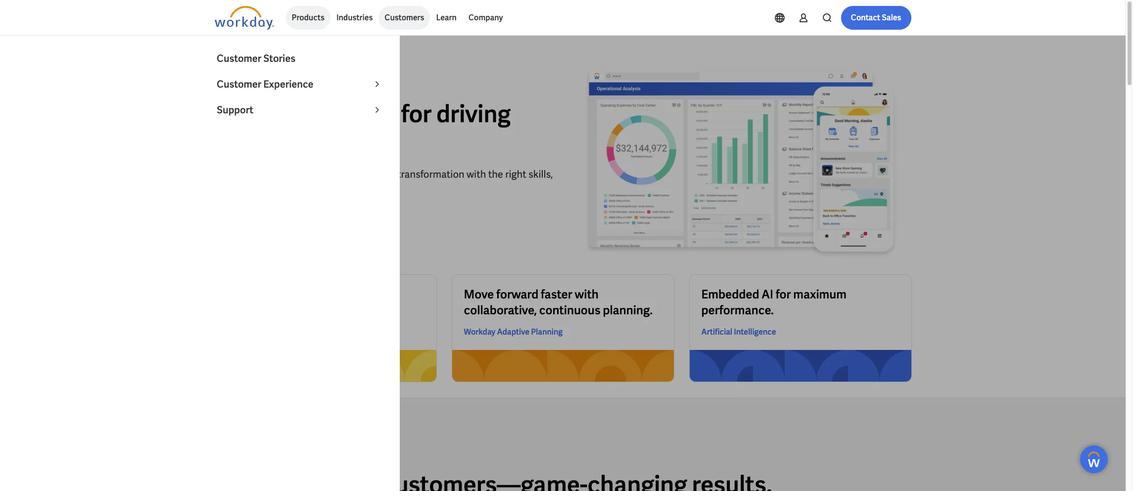 Task type: describe. For each thing, give the bounding box(es) containing it.
workday
[[464, 327, 496, 337]]

performance.
[[702, 303, 774, 318]]

intelligence
[[734, 327, 777, 337]]

products
[[292, 12, 325, 23]]

get the roadmap for driving digital growth.
[[215, 98, 511, 157]]

for for up
[[297, 168, 309, 181]]

roadmap
[[300, 98, 397, 129]]

stories
[[264, 52, 296, 65]]

explore resources for speeding up digital transformation with the right skills, resources, and budget.
[[215, 168, 553, 194]]

budget.
[[282, 181, 316, 194]]

the inside get the roadmap for driving digital growth.
[[259, 98, 295, 129]]

workday adaptive planning
[[464, 327, 563, 337]]

planning
[[531, 327, 563, 337]]

go to the homepage image
[[215, 6, 274, 30]]

contact sales
[[852, 12, 902, 23]]

up
[[354, 168, 366, 181]]

right
[[506, 168, 527, 181]]

products button
[[286, 6, 331, 30]]

contact
[[852, 12, 881, 23]]

driving
[[437, 98, 511, 129]]

desktop view of financial management operational analysis dashboard showing operating expenses by cost center and mobile view of human capital management home screen showing suggested tasks and announcements. image
[[571, 67, 912, 259]]

resources,
[[215, 181, 261, 194]]

learn
[[436, 12, 457, 23]]

faster
[[541, 287, 573, 302]]

maximum
[[794, 287, 847, 302]]

artificial intelligence link
[[702, 326, 777, 338]]

adaptive
[[497, 327, 530, 337]]

move
[[464, 287, 494, 302]]

company button
[[463, 6, 509, 30]]

continuous
[[540, 303, 601, 318]]

skills,
[[529, 168, 553, 181]]

learn button
[[430, 6, 463, 30]]

customer stories link
[[211, 46, 389, 71]]

move forward faster with collaborative, continuous planning.
[[464, 287, 653, 318]]

industries button
[[331, 6, 379, 30]]

support button
[[211, 97, 389, 123]]

for for performance.
[[776, 287, 792, 302]]

growth.
[[287, 126, 370, 157]]

collaborative,
[[464, 303, 537, 318]]

customers
[[385, 12, 425, 23]]



Task type: vqa. For each thing, say whether or not it's contained in the screenshot.
customers.
no



Task type: locate. For each thing, give the bounding box(es) containing it.
1 vertical spatial with
[[575, 287, 599, 302]]

digital down support at the left top of page
[[215, 126, 282, 157]]

embedded
[[702, 287, 760, 302]]

digital inside 'explore resources for speeding up digital transformation with the right skills, resources, and budget.'
[[368, 168, 396, 181]]

ai
[[762, 287, 774, 302]]

0 vertical spatial digital
[[215, 126, 282, 157]]

with inside 'explore resources for speeding up digital transformation with the right skills, resources, and budget.'
[[467, 168, 486, 181]]

1 vertical spatial digital
[[368, 168, 396, 181]]

0 vertical spatial for
[[401, 98, 432, 129]]

1 vertical spatial for
[[297, 168, 309, 181]]

with inside 'move forward faster with collaborative, continuous planning.'
[[575, 287, 599, 302]]

2 horizontal spatial for
[[776, 287, 792, 302]]

digital
[[215, 126, 282, 157], [368, 168, 396, 181]]

1 horizontal spatial the
[[489, 168, 504, 181]]

the
[[259, 98, 295, 129], [489, 168, 504, 181]]

artificial intelligence
[[702, 327, 777, 337]]

speeding
[[311, 168, 352, 181]]

experience
[[264, 78, 314, 91]]

explore
[[215, 168, 248, 181]]

0 horizontal spatial for
[[297, 168, 309, 181]]

for inside 'explore resources for speeding up digital transformation with the right skills, resources, and budget.'
[[297, 168, 309, 181]]

the left right
[[489, 168, 504, 181]]

digital for growth.
[[215, 126, 282, 157]]

1 horizontal spatial with
[[575, 287, 599, 302]]

resources
[[250, 168, 294, 181]]

artificial
[[702, 327, 733, 337]]

digital right up
[[368, 168, 396, 181]]

0 horizontal spatial with
[[467, 168, 486, 181]]

sales
[[882, 12, 902, 23]]

for
[[401, 98, 432, 129], [297, 168, 309, 181], [776, 287, 792, 302]]

embedded ai for maximum performance.
[[702, 287, 847, 318]]

0 vertical spatial with
[[467, 168, 486, 181]]

1 horizontal spatial for
[[401, 98, 432, 129]]

customers button
[[379, 6, 430, 30]]

get
[[215, 98, 254, 129]]

1 vertical spatial customer
[[217, 78, 262, 91]]

1 customer from the top
[[217, 52, 262, 65]]

0 vertical spatial customer
[[217, 52, 262, 65]]

digital for transformation
[[368, 168, 396, 181]]

company
[[469, 12, 503, 23]]

workday adaptive planning link
[[464, 326, 563, 338]]

support
[[217, 103, 254, 116]]

customer stories
[[217, 52, 296, 65]]

with left right
[[467, 168, 486, 181]]

customer experience button
[[211, 71, 389, 97]]

for inside embedded ai for maximum performance.
[[776, 287, 792, 302]]

1 horizontal spatial digital
[[368, 168, 396, 181]]

transformation
[[398, 168, 465, 181]]

industries
[[337, 12, 373, 23]]

digital inside get the roadmap for driving digital growth.
[[215, 126, 282, 157]]

for inside get the roadmap for driving digital growth.
[[401, 98, 432, 129]]

and
[[263, 181, 280, 194]]

1 vertical spatial the
[[489, 168, 504, 181]]

with up continuous
[[575, 287, 599, 302]]

contact sales link
[[842, 6, 912, 30]]

2 customer from the top
[[217, 78, 262, 91]]

the inside 'explore resources for speeding up digital transformation with the right skills, resources, and budget.'
[[489, 168, 504, 181]]

0 horizontal spatial the
[[259, 98, 295, 129]]

forward
[[497, 287, 539, 302]]

customer for customer stories
[[217, 52, 262, 65]]

0 horizontal spatial digital
[[215, 126, 282, 157]]

planning.
[[603, 303, 653, 318]]

customer inside dropdown button
[[217, 78, 262, 91]]

customer up support at the left top of page
[[217, 78, 262, 91]]

with
[[467, 168, 486, 181], [575, 287, 599, 302]]

customer for customer experience
[[217, 78, 262, 91]]

2 vertical spatial for
[[776, 287, 792, 302]]

customer up customer experience
[[217, 52, 262, 65]]

0 vertical spatial the
[[259, 98, 295, 129]]

the down experience
[[259, 98, 295, 129]]

customer experience
[[217, 78, 314, 91]]

customer
[[217, 52, 262, 65], [217, 78, 262, 91]]



